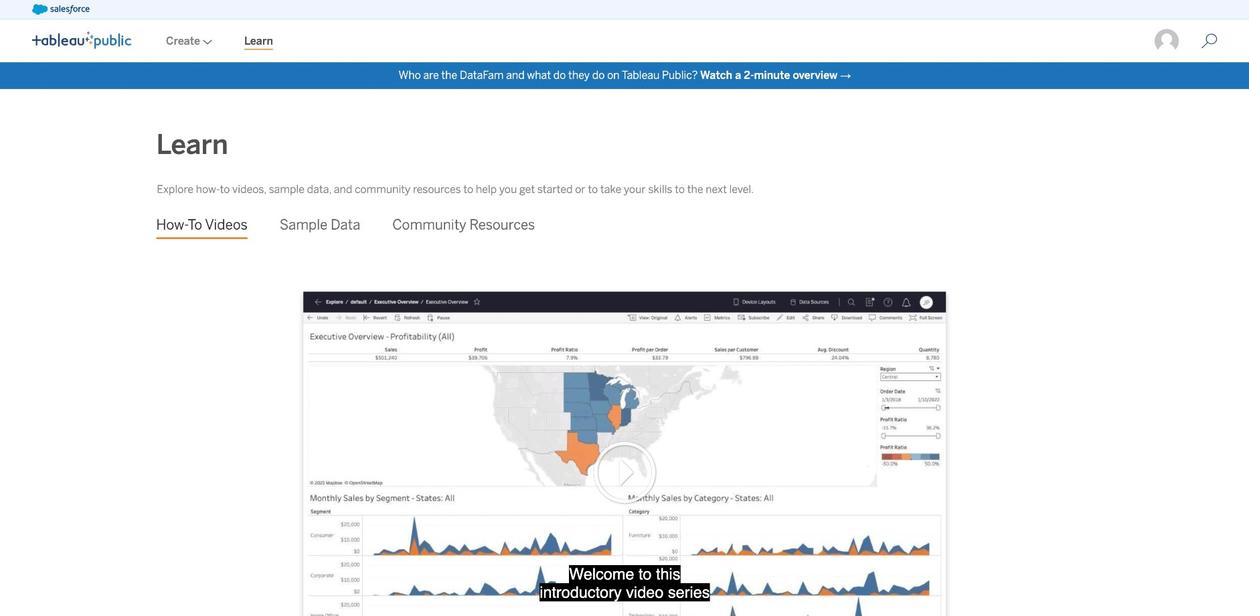 Task type: describe. For each thing, give the bounding box(es) containing it.
logo image
[[32, 31, 131, 49]]

go to search image
[[1186, 33, 1234, 49]]



Task type: locate. For each thing, give the bounding box(es) containing it.
salesforce logo image
[[32, 4, 90, 15]]

create image
[[200, 39, 212, 45]]

gary.orlando image
[[1154, 28, 1181, 54]]



Task type: vqa. For each thing, say whether or not it's contained in the screenshot.
sheet 1 to the left
no



